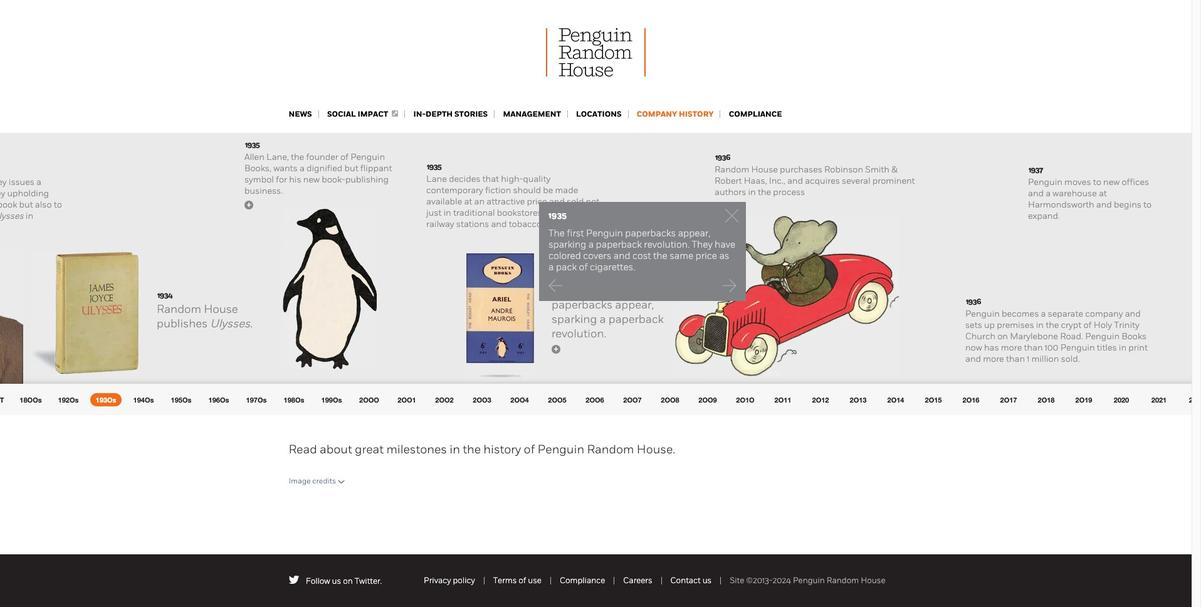 Task type: describe. For each thing, give the bounding box(es) containing it.
random inside 1936 random house purchases robinson smith & robert haas, inc., and acquires several prominent authors in the process +
[[715, 164, 750, 175]]

privacy policy link
[[424, 576, 475, 585]]

news
[[289, 109, 312, 119]]

and inside 1936 random house purchases robinson smith & robert haas, inc., and acquires several prominent authors in the process +
[[788, 176, 804, 186]]

the inside 1935 allen lane, the founder of penguin books, wants a dignified but flippant symbol for his new book-publishing business. +
[[291, 152, 304, 162]]

paperbacks inside the first penguin paperbacks appear, sparking a paperback revolution. they have colored covers and cost the same price as a pack of cigarettes.
[[626, 228, 676, 239]]

policy
[[453, 576, 475, 585]]

1 horizontal spatial history
[[679, 109, 714, 119]]

has
[[985, 342, 1000, 353]]

shops.
[[544, 219, 571, 230]]

management
[[503, 109, 561, 119]]

founder
[[306, 152, 339, 162]]

1937 penguin moves to new offices and a warehouse at harmondsworth and begins to expand.
[[1029, 165, 1152, 221]]

revolution. inside the first penguin paperbacks appear, sparking a paperback revolution. they have colored covers and cost the same price as a pack of cigarettes.
[[644, 239, 690, 250]]

1 vertical spatial than
[[1007, 354, 1026, 364]]

198os
[[284, 396, 304, 404]]

for
[[276, 174, 287, 185]]

197os
[[246, 396, 267, 404]]

1
[[1028, 354, 1030, 364]]

image
[[289, 477, 311, 485]]

publishing
[[346, 174, 389, 185]]

but inside 1935 lane decides that high-quality contemporary fiction should be made available at an attractive price and sold not just in traditional bookstores but also in railway stations and tobacco shops.
[[544, 208, 558, 218]]

in-depth stories
[[414, 109, 488, 119]]

holy
[[1094, 320, 1113, 331]]

1934
[[157, 290, 172, 300]]

they
[[692, 239, 713, 250]]

a inside 1935 allen lane, the founder of penguin books, wants a dignified but flippant symbol for his new book-publishing business. +
[[300, 163, 305, 174]]

us for follow
[[332, 577, 341, 586]]

a inside 1935 the first penguin paperbacks appear, sparking a paperback revolution. +
[[600, 312, 606, 326]]

social impact
[[327, 109, 388, 119]]

cigarettes.
[[590, 262, 636, 273]]

symbol
[[245, 174, 274, 185]]

penguin down 2oo5
[[538, 442, 585, 457]]

2o15
[[926, 396, 942, 404]]

his
[[289, 174, 301, 185]]

appear, inside the first penguin paperbacks appear, sparking a paperback revolution. they have colored covers and cost the same price as a pack of cigarettes.
[[678, 228, 711, 239]]

but inside 1935 allen lane, the founder of penguin books, wants a dignified but flippant symbol for his new book-publishing business. +
[[345, 163, 359, 174]]

purchases
[[780, 164, 823, 175]]

2oo6
[[586, 396, 604, 404]]

cost
[[633, 250, 651, 262]]

social impact link
[[327, 109, 398, 119]]

2oo3
[[473, 396, 492, 404]]

2o14
[[888, 396, 905, 404]]

smith
[[866, 164, 890, 175]]

begins
[[1115, 199, 1142, 210]]

2oo1
[[398, 396, 416, 404]]

at inside 1935 lane decides that high-quality contemporary fiction should be made available at an attractive price and sold not just in traditional bookstores but also in railway stations and tobacco shops.
[[464, 196, 473, 207]]

2oo9
[[699, 396, 717, 404]]

and inside the first penguin paperbacks appear, sparking a paperback revolution. they have colored covers and cost the same price as a pack of cigarettes.
[[614, 250, 631, 262]]

0 horizontal spatial compliance link
[[560, 576, 605, 585]]

1936 for penguin
[[967, 297, 981, 307]]

about
[[320, 442, 352, 457]]

church
[[966, 331, 996, 342]]

same
[[670, 250, 694, 262]]

business.
[[245, 186, 283, 196]]

follow us on twitter.
[[306, 577, 382, 586]]

and down the now
[[966, 354, 982, 364]]

house inside random house publishes
[[204, 302, 238, 316]]

192os
[[58, 396, 79, 404]]

news link
[[289, 109, 312, 119]]

quality
[[523, 174, 551, 184]]

contact us
[[671, 576, 712, 585]]

trinity
[[1115, 320, 1140, 331]]

acquires
[[806, 176, 840, 186]]

several
[[842, 176, 871, 186]]

2o17
[[1001, 396, 1018, 404]]

terms of use
[[493, 576, 542, 585]]

careers
[[624, 576, 653, 585]]

titles
[[1098, 342, 1118, 353]]

robert
[[715, 176, 742, 186]]

193os
[[96, 396, 116, 404]]

1935 down made
[[549, 211, 567, 221]]

made
[[555, 185, 579, 196]]

and down the be
[[549, 196, 565, 207]]

0 vertical spatial more
[[1002, 342, 1023, 353]]

the inside the 1936 penguin becomes a separate company and sets up premises in the crypt of holy trinity church on marylebone road. penguin books now has more than 100 penguin titles in print and more than 1 million sold.
[[1046, 320, 1060, 331]]

of inside the 1936 penguin becomes a separate company and sets up premises in the crypt of holy trinity church on marylebone road. penguin books now has more than 100 penguin titles in print and more than 1 million sold.
[[1084, 320, 1092, 331]]

2021
[[1152, 396, 1167, 404]]

at inside 1937 penguin moves to new offices and a warehouse at harmondsworth and begins to expand.
[[1100, 188, 1108, 199]]

colored
[[549, 250, 581, 262]]

and left begins
[[1097, 199, 1113, 210]]

a left pack
[[549, 262, 554, 273]]

+ inside 1935 allen lane, the founder of penguin books, wants a dignified but flippant symbol for his new book-publishing business. +
[[247, 200, 251, 209]]

in-
[[414, 109, 426, 119]]

a right the colored
[[589, 239, 594, 250]]

penguin up up
[[966, 309, 1000, 319]]

us for contact
[[703, 576, 712, 585]]

flippant
[[361, 163, 392, 174]]

crypt
[[1062, 320, 1082, 331]]

the inside the first penguin paperbacks appear, sparking a paperback revolution. they have colored covers and cost the same price as a pack of cigarettes.
[[654, 250, 668, 262]]

books,
[[245, 163, 272, 174]]

sparking inside 1935 the first penguin paperbacks appear, sparking a paperback revolution. +
[[552, 312, 597, 326]]

inc.,
[[769, 176, 786, 186]]

1935 lane decides that high-quality contemporary fiction should be made available at an attractive price and sold not just in traditional bookstores but also in railway stations and tobacco shops.
[[427, 162, 600, 230]]

read
[[289, 442, 317, 457]]

haas,
[[744, 176, 767, 186]]

2oo7
[[624, 396, 642, 404]]

first inside the first penguin paperbacks appear, sparking a paperback revolution. they have colored covers and cost the same price as a pack of cigarettes.
[[567, 228, 584, 239]]

expand.
[[1029, 211, 1061, 221]]

revolution. inside 1935 the first penguin paperbacks appear, sparking a paperback revolution. +
[[552, 327, 607, 341]]

authors
[[715, 187, 747, 198]]

price inside the first penguin paperbacks appear, sparking a paperback revolution. they have colored covers and cost the same price as a pack of cigarettes.
[[696, 250, 718, 262]]

print
[[1129, 342, 1148, 353]]

sparking inside the first penguin paperbacks appear, sparking a paperback revolution. they have colored covers and cost the same price as a pack of cigarettes.
[[549, 239, 587, 250]]

1935 for lane
[[427, 162, 441, 172]]

1 vertical spatial more
[[984, 354, 1005, 364]]

+ inside 1935 the first penguin paperbacks appear, sparking a paperback revolution. +
[[554, 344, 559, 353]]

management link
[[503, 109, 561, 119]]

2o16
[[963, 396, 980, 404]]

1936 for random
[[716, 152, 730, 162]]

dignified
[[307, 163, 343, 174]]

locations link
[[576, 109, 622, 119]]

compliance for the right compliance link
[[729, 109, 783, 119]]

contact
[[671, 576, 701, 585]]

and down 1937
[[1029, 188, 1044, 199]]

use
[[528, 576, 542, 585]]

1935 for allen
[[245, 140, 259, 150]]

paperbacks inside 1935 the first penguin paperbacks appear, sparking a paperback revolution. +
[[552, 298, 613, 312]]

privacy policy
[[424, 576, 475, 585]]

robinson
[[825, 164, 864, 175]]

penguin right 2024
[[793, 576, 825, 585]]

penguin inside 1935 allen lane, the founder of penguin books, wants a dignified but flippant symbol for his new book-publishing business. +
[[351, 152, 385, 162]]

twitter.
[[355, 577, 382, 586]]

price inside 1935 lane decides that high-quality contemporary fiction should be made available at an attractive price and sold not just in traditional bookstores but also in railway stations and tobacco shops.
[[527, 196, 547, 207]]

site
[[730, 576, 745, 585]]

and down the bookstores
[[491, 219, 507, 230]]

random right 2024
[[827, 576, 859, 585]]

a inside the 1936 penguin becomes a separate company and sets up premises in the crypt of holy trinity church on marylebone road. penguin books now has more than 100 penguin titles in print and more than 1 million sold.
[[1042, 309, 1047, 319]]

of left use
[[519, 576, 526, 585]]



Task type: locate. For each thing, give the bounding box(es) containing it.
2022
[[1190, 396, 1202, 404]]

credits
[[313, 477, 336, 485]]

1 vertical spatial paperbacks
[[552, 298, 613, 312]]

1 vertical spatial compliance
[[560, 576, 605, 585]]

sets
[[966, 320, 983, 331]]

contact us link
[[671, 576, 712, 585]]

1 vertical spatial history
[[484, 442, 521, 457]]

price
[[527, 196, 547, 207], [696, 250, 718, 262]]

stories
[[455, 109, 488, 119]]

of inside 1935 allen lane, the founder of penguin books, wants a dignified but flippant symbol for his new book-publishing business. +
[[341, 152, 349, 162]]

us
[[703, 576, 712, 585], [332, 577, 341, 586]]

1 horizontal spatial compliance link
[[729, 109, 783, 119]]

harmondsworth
[[1029, 199, 1095, 210]]

1 vertical spatial to
[[1144, 199, 1152, 210]]

0 vertical spatial price
[[527, 196, 547, 207]]

pack
[[556, 262, 577, 273]]

locations
[[576, 109, 622, 119]]

&
[[892, 164, 898, 175]]

1936 up sets
[[967, 297, 981, 307]]

us right the 'follow'
[[332, 577, 341, 586]]

0 vertical spatial compliance
[[729, 109, 783, 119]]

2ooo
[[359, 396, 379, 404]]

1 horizontal spatial new
[[1104, 177, 1120, 188]]

house inside 1936 random house purchases robinson smith & robert haas, inc., and acquires several prominent authors in the process +
[[752, 164, 778, 175]]

site ©2013-2024 penguin random house
[[730, 576, 886, 585]]

2o1o
[[737, 396, 755, 404]]

road.
[[1061, 331, 1084, 342]]

0 horizontal spatial us
[[332, 577, 341, 586]]

than
[[1025, 342, 1043, 353], [1007, 354, 1026, 364]]

a up harmondsworth
[[1046, 188, 1051, 199]]

at
[[1100, 188, 1108, 199], [464, 196, 473, 207]]

0 horizontal spatial 1936
[[716, 152, 730, 162]]

penguin inside 1937 penguin moves to new offices and a warehouse at harmondsworth and begins to expand.
[[1029, 177, 1063, 188]]

not
[[586, 196, 600, 207]]

read about great milestones in the history of penguin random house.
[[289, 442, 676, 457]]

just
[[427, 208, 442, 218]]

of
[[341, 152, 349, 162], [579, 262, 588, 273], [1084, 320, 1092, 331], [524, 442, 535, 457], [519, 576, 526, 585]]

attractive
[[487, 196, 525, 207]]

random up publishes
[[157, 302, 201, 316]]

1935 inside 1935 lane decides that high-quality contemporary fiction should be made available at an attractive price and sold not just in traditional bookstores but also in railway stations and tobacco shops.
[[427, 162, 441, 172]]

a left separate
[[1042, 309, 1047, 319]]

us right contact
[[703, 576, 712, 585]]

1936 inside 1936 random house purchases robinson smith & robert haas, inc., and acquires several prominent authors in the process +
[[716, 152, 730, 162]]

on
[[998, 331, 1009, 342], [343, 577, 353, 586]]

paperback up cigarettes.
[[596, 239, 642, 250]]

but up shops.
[[544, 208, 558, 218]]

1 vertical spatial appear,
[[615, 298, 654, 312]]

depth
[[426, 109, 453, 119]]

18oos
[[20, 396, 42, 404]]

2oo2
[[436, 396, 454, 404]]

marylebone
[[1011, 331, 1059, 342]]

on up 'has'
[[998, 331, 1009, 342]]

1935 up lane
[[427, 162, 441, 172]]

appear, inside 1935 the first penguin paperbacks appear, sparking a paperback revolution. +
[[615, 298, 654, 312]]

company history
[[637, 109, 714, 119]]

1 horizontal spatial appear,
[[678, 228, 711, 239]]

1 horizontal spatial 1936
[[967, 297, 981, 307]]

but up "publishing"
[[345, 163, 359, 174]]

process
[[774, 187, 806, 198]]

2 vertical spatial house
[[861, 576, 886, 585]]

2oo4
[[511, 396, 529, 404]]

0 horizontal spatial paperbacks
[[552, 298, 613, 312]]

becomes
[[1002, 309, 1040, 319]]

first down the also
[[567, 228, 584, 239]]

0 vertical spatial revolution.
[[644, 239, 690, 250]]

separate
[[1049, 309, 1084, 319]]

tobacco
[[509, 219, 542, 230]]

0 horizontal spatial to
[[1094, 177, 1102, 188]]

new left offices
[[1104, 177, 1120, 188]]

0 vertical spatial paperbacks
[[626, 228, 676, 239]]

first down pack
[[574, 284, 595, 297]]

the inside the first penguin paperbacks appear, sparking a paperback revolution. they have colored covers and cost the same price as a pack of cigarettes.
[[549, 228, 565, 239]]

0 vertical spatial 1936
[[716, 152, 730, 162]]

lane,
[[267, 152, 289, 162]]

+
[[247, 200, 251, 209], [717, 201, 722, 210], [554, 344, 559, 353]]

0 horizontal spatial new
[[303, 174, 320, 185]]

a down cigarettes.
[[600, 312, 606, 326]]

0 vertical spatial compliance link
[[729, 109, 783, 119]]

0 horizontal spatial house
[[204, 302, 238, 316]]

of right founder
[[341, 152, 349, 162]]

than left the 1
[[1007, 354, 1026, 364]]

new inside 1937 penguin moves to new offices and a warehouse at harmondsworth and begins to expand.
[[1104, 177, 1120, 188]]

1936 random house purchases robinson smith & robert haas, inc., and acquires several prominent authors in the process +
[[715, 152, 916, 210]]

0 horizontal spatial compliance
[[560, 576, 605, 585]]

1 horizontal spatial to
[[1144, 199, 1152, 210]]

1 horizontal spatial but
[[544, 208, 558, 218]]

the inside 1936 random house purchases robinson smith & robert haas, inc., and acquires several prominent authors in the process +
[[758, 187, 772, 198]]

1 vertical spatial on
[[343, 577, 353, 586]]

to right begins
[[1144, 199, 1152, 210]]

0 vertical spatial appear,
[[678, 228, 711, 239]]

a
[[300, 163, 305, 174], [1046, 188, 1051, 199], [589, 239, 594, 250], [549, 262, 554, 273], [1042, 309, 1047, 319], [600, 312, 606, 326]]

1 horizontal spatial house
[[752, 164, 778, 175]]

but
[[345, 163, 359, 174], [544, 208, 558, 218]]

1935 inside 1935 allen lane, the founder of penguin books, wants a dignified but flippant symbol for his new book-publishing business. +
[[245, 140, 259, 150]]

than down marylebone
[[1025, 342, 1043, 353]]

the down pack
[[552, 284, 571, 297]]

paperbacks down pack
[[552, 298, 613, 312]]

1936 up robert
[[716, 152, 730, 162]]

1 vertical spatial paperback
[[609, 312, 664, 326]]

offices
[[1122, 177, 1150, 188]]

+ down authors
[[717, 201, 722, 210]]

1 vertical spatial first
[[574, 284, 595, 297]]

0 vertical spatial paperback
[[596, 239, 642, 250]]

at left 'an'
[[464, 196, 473, 207]]

traditional
[[453, 208, 495, 218]]

house
[[752, 164, 778, 175], [204, 302, 238, 316], [861, 576, 886, 585]]

the first penguin paperbacks appear, sparking a paperback revolution. they have colored covers and cost the same price as a pack of cigarettes.
[[549, 228, 736, 273]]

random inside random house publishes
[[157, 302, 201, 316]]

image credits
[[289, 477, 336, 485]]

1 horizontal spatial at
[[1100, 188, 1108, 199]]

2o11
[[775, 396, 792, 404]]

1 vertical spatial price
[[696, 250, 718, 262]]

penguin down cigarettes.
[[597, 284, 641, 297]]

1 horizontal spatial compliance
[[729, 109, 783, 119]]

2 horizontal spatial house
[[861, 576, 886, 585]]

sparking down pack
[[552, 312, 597, 326]]

the inside 1935 the first penguin paperbacks appear, sparking a paperback revolution. +
[[552, 284, 571, 297]]

0 horizontal spatial on
[[343, 577, 353, 586]]

appear,
[[678, 228, 711, 239], [615, 298, 654, 312]]

new right his
[[303, 174, 320, 185]]

0 vertical spatial house
[[752, 164, 778, 175]]

price down should
[[527, 196, 547, 207]]

0 horizontal spatial history
[[484, 442, 521, 457]]

1936 inside the 1936 penguin becomes a separate company and sets up premises in the crypt of holy trinity church on marylebone road. penguin books now has more than 100 penguin titles in print and more than 1 million sold.
[[967, 297, 981, 307]]

appear, up same
[[678, 228, 711, 239]]

compliance
[[729, 109, 783, 119], [560, 576, 605, 585]]

1 horizontal spatial paperbacks
[[626, 228, 676, 239]]

decides
[[449, 174, 481, 184]]

1 horizontal spatial revolution.
[[644, 239, 690, 250]]

available
[[427, 196, 462, 207]]

0 horizontal spatial revolution.
[[552, 327, 607, 341]]

and down purchases
[[788, 176, 804, 186]]

a up his
[[300, 163, 305, 174]]

1 vertical spatial house
[[204, 302, 238, 316]]

1935 down the colored
[[553, 272, 567, 282]]

0 horizontal spatial +
[[247, 200, 251, 209]]

1 horizontal spatial price
[[696, 250, 718, 262]]

the down haas,
[[758, 187, 772, 198]]

and left cost
[[614, 250, 631, 262]]

1935 inside 1935 the first penguin paperbacks appear, sparking a paperback revolution. +
[[553, 272, 567, 282]]

the down the 2oo3
[[463, 442, 481, 457]]

penguin random house image
[[546, 28, 646, 77]]

1937
[[1029, 165, 1043, 175]]

1 horizontal spatial us
[[703, 576, 712, 585]]

penguin inside the first penguin paperbacks appear, sparking a paperback revolution. they have colored covers and cost the same price as a pack of cigarettes.
[[587, 228, 623, 239]]

2o18
[[1038, 396, 1055, 404]]

0 horizontal spatial appear,
[[615, 298, 654, 312]]

paperback inside the first penguin paperbacks appear, sparking a paperback revolution. they have colored covers and cost the same price as a pack of cigarettes.
[[596, 239, 642, 250]]

of inside the first penguin paperbacks appear, sparking a paperback revolution. they have colored covers and cost the same price as a pack of cigarettes.
[[579, 262, 588, 273]]

+ inside 1936 random house purchases robinson smith & robert haas, inc., and acquires several prominent authors in the process +
[[717, 201, 722, 210]]

follow
[[306, 577, 330, 586]]

new
[[303, 174, 320, 185], [1104, 177, 1120, 188]]

2o13
[[850, 396, 867, 404]]

1936
[[716, 152, 730, 162], [967, 297, 981, 307]]

penguin up covers
[[587, 228, 623, 239]]

0 vertical spatial the
[[549, 228, 565, 239]]

publishes
[[157, 317, 208, 331]]

1 vertical spatial 1936
[[967, 297, 981, 307]]

a inside 1937 penguin moves to new offices and a warehouse at harmondsworth and begins to expand.
[[1046, 188, 1051, 199]]

sold
[[567, 196, 584, 207]]

ulysses.
[[210, 317, 253, 331]]

+ down business. at the left of the page
[[247, 200, 251, 209]]

2o19
[[1076, 396, 1093, 404]]

1935 for the
[[553, 272, 567, 282]]

penguin down road.
[[1061, 342, 1096, 353]]

0 vertical spatial history
[[679, 109, 714, 119]]

company history link
[[637, 109, 714, 119]]

railway
[[427, 219, 455, 230]]

penguin down 1937
[[1029, 177, 1063, 188]]

sold.
[[1062, 354, 1081, 364]]

penguin inside 1935 the first penguin paperbacks appear, sparking a paperback revolution. +
[[597, 284, 641, 297]]

199os
[[322, 396, 342, 404]]

1 vertical spatial revolution.
[[552, 327, 607, 341]]

at right warehouse
[[1100, 188, 1108, 199]]

company
[[1086, 309, 1124, 319]]

prominent
[[873, 176, 916, 186]]

0 vertical spatial to
[[1094, 177, 1102, 188]]

history
[[679, 109, 714, 119], [484, 442, 521, 457]]

moves
[[1065, 177, 1092, 188]]

0 horizontal spatial price
[[527, 196, 547, 207]]

history right company
[[679, 109, 714, 119]]

to right moves
[[1094, 177, 1102, 188]]

paperbacks up cost
[[626, 228, 676, 239]]

on left twitter.
[[343, 577, 353, 586]]

penguin up the flippant
[[351, 152, 385, 162]]

privacy
[[424, 576, 451, 585]]

random
[[715, 164, 750, 175], [157, 302, 201, 316], [587, 442, 634, 457], [827, 576, 859, 585]]

of down 2oo4
[[524, 442, 535, 457]]

1935 up allen
[[245, 140, 259, 150]]

on inside the 1936 penguin becomes a separate company and sets up premises in the crypt of holy trinity church on marylebone road. penguin books now has more than 100 penguin titles in print and more than 1 million sold.
[[998, 331, 1009, 342]]

paperback inside 1935 the first penguin paperbacks appear, sparking a paperback revolution. +
[[609, 312, 664, 326]]

impact
[[358, 109, 388, 119]]

2oo5
[[548, 396, 567, 404]]

more right 'has'
[[1002, 342, 1023, 353]]

bookstores
[[497, 208, 542, 218]]

the up wants
[[291, 152, 304, 162]]

random left house.
[[587, 442, 634, 457]]

revolution.
[[644, 239, 690, 250], [552, 327, 607, 341]]

1 horizontal spatial on
[[998, 331, 1009, 342]]

the right cost
[[654, 250, 668, 262]]

first inside 1935 the first penguin paperbacks appear, sparking a paperback revolution. +
[[574, 284, 595, 297]]

1 vertical spatial the
[[552, 284, 571, 297]]

of right pack
[[579, 262, 588, 273]]

1 vertical spatial sparking
[[552, 312, 597, 326]]

new inside 1935 allen lane, the founder of penguin books, wants a dignified but flippant symbol for his new book-publishing business. +
[[303, 174, 320, 185]]

0 vertical spatial than
[[1025, 342, 1043, 353]]

+ up 2oo5
[[554, 344, 559, 353]]

the down the also
[[549, 228, 565, 239]]

premises
[[997, 320, 1035, 331]]

compliance link
[[729, 109, 783, 119], [560, 576, 605, 585]]

2 horizontal spatial +
[[717, 201, 722, 210]]

book-
[[322, 174, 346, 185]]

and up trinity
[[1126, 309, 1141, 319]]

1 vertical spatial compliance link
[[560, 576, 605, 585]]

paperback down cigarettes.
[[609, 312, 664, 326]]

an
[[475, 196, 485, 207]]

0 vertical spatial on
[[998, 331, 1009, 342]]

0 horizontal spatial at
[[464, 196, 473, 207]]

0 vertical spatial but
[[345, 163, 359, 174]]

price left as
[[696, 250, 718, 262]]

0 vertical spatial first
[[567, 228, 584, 239]]

0 horizontal spatial but
[[345, 163, 359, 174]]

history down 2oo4
[[484, 442, 521, 457]]

more down 'has'
[[984, 354, 1005, 364]]

and
[[788, 176, 804, 186], [1029, 188, 1044, 199], [549, 196, 565, 207], [1097, 199, 1113, 210], [491, 219, 507, 230], [614, 250, 631, 262], [1126, 309, 1141, 319], [966, 354, 982, 364]]

compliance for left compliance link
[[560, 576, 605, 585]]

sparking up pack
[[549, 239, 587, 250]]

more
[[1002, 342, 1023, 353], [984, 354, 1005, 364]]

appear, down cigarettes.
[[615, 298, 654, 312]]

stations
[[457, 219, 489, 230]]

©2013-
[[747, 576, 773, 585]]

the down separate
[[1046, 320, 1060, 331]]

2024
[[773, 576, 792, 585]]

penguin down 'holy'
[[1086, 331, 1120, 342]]

2020
[[1114, 396, 1130, 404]]

in inside 1936 random house purchases robinson smith & robert haas, inc., and acquires several prominent authors in the process +
[[749, 187, 756, 198]]

0 vertical spatial sparking
[[549, 239, 587, 250]]

contemporary
[[427, 185, 483, 196]]

of left 'holy'
[[1084, 320, 1092, 331]]

1 horizontal spatial +
[[554, 344, 559, 353]]

random up robert
[[715, 164, 750, 175]]

1 vertical spatial but
[[544, 208, 558, 218]]



Task type: vqa. For each thing, say whether or not it's contained in the screenshot.
'Moved'
no



